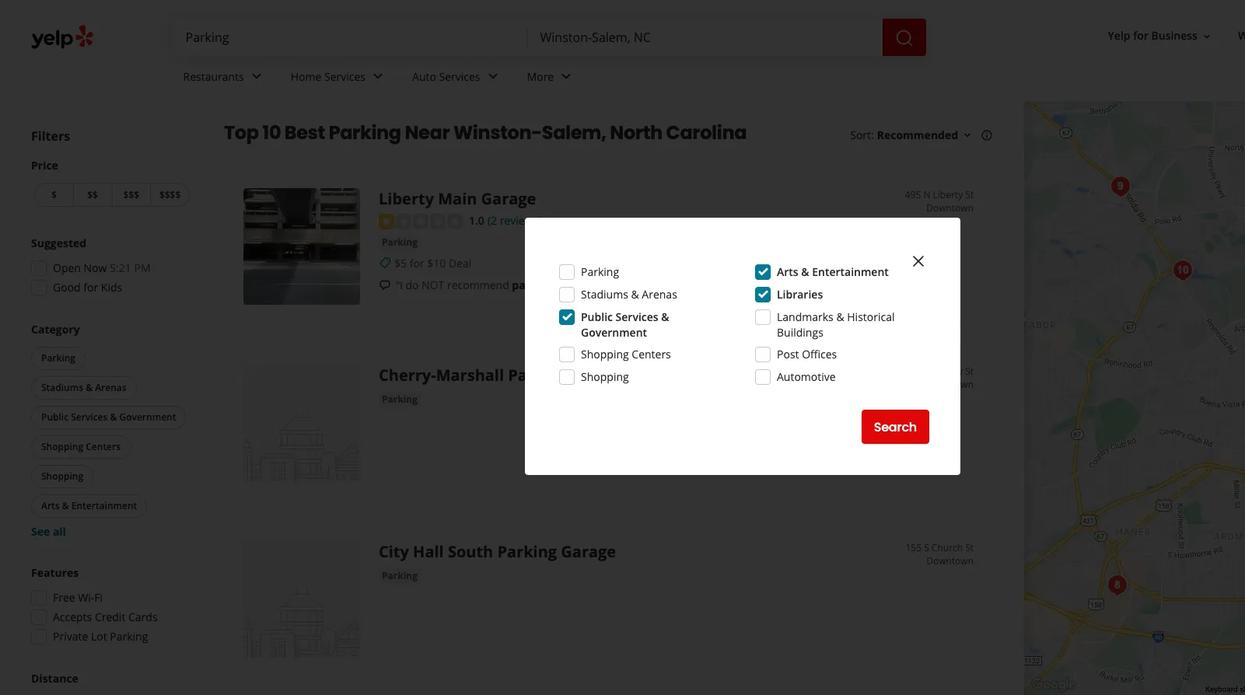 Task type: describe. For each thing, give the bounding box(es) containing it.
parking down the cherry-
[[382, 393, 418, 406]]

arts inside button
[[41, 500, 60, 513]]

distance
[[31, 672, 78, 686]]

top 10 best parking near winston-salem, north carolina
[[224, 120, 747, 146]]

parking link for city
[[379, 569, 421, 584]]

marshall
[[436, 365, 504, 386]]

parking
[[512, 278, 554, 292]]

shopping button
[[31, 465, 93, 489]]

(2 reviews)
[[488, 213, 542, 228]]

kids
[[101, 280, 122, 295]]

liberty inside 495 n liberty st downtown
[[934, 188, 964, 202]]

accepts
[[53, 610, 92, 625]]

cherry-marshall parking deck image
[[244, 365, 360, 482]]

cherry-marshall parking deck link
[[379, 365, 610, 386]]

parking down city
[[382, 570, 418, 583]]

home services link
[[278, 56, 400, 101]]

business
[[1152, 28, 1198, 43]]

downtown for parking
[[927, 555, 974, 568]]

shopping inside button
[[41, 440, 83, 454]]

private lot parking
[[53, 630, 148, 644]]

2 a from the left
[[799, 278, 805, 292]]

stadiums inside button
[[41, 381, 83, 395]]

lot
[[91, 630, 107, 644]]

public services & government inside button
[[41, 411, 176, 424]]

city
[[379, 542, 409, 563]]

garage inside city hall south parking garage parking
[[561, 542, 616, 563]]

open now 5:21 pm
[[53, 261, 151, 275]]

accepts credit cards
[[53, 610, 158, 625]]

n for liberty main garage
[[924, 188, 931, 202]]

see
[[31, 525, 50, 539]]

search button
[[862, 410, 930, 444]]

open
[[53, 261, 81, 275]]

yelp for business button
[[1102, 22, 1220, 50]]

$$ button
[[73, 183, 112, 207]]

downtown for deck
[[927, 378, 974, 391]]

stadiums & arenas inside search dialog
[[581, 287, 678, 302]]

& up libraries at the right of page
[[802, 265, 810, 279]]

24 chevron down v2 image
[[557, 67, 576, 86]]

features
[[31, 566, 79, 581]]

cards
[[128, 610, 158, 625]]

402
[[906, 365, 922, 378]]

st for parking
[[966, 542, 974, 555]]

$5
[[395, 256, 407, 271]]

city hall south parking garage image
[[244, 542, 360, 658]]

parking button down the cherry-
[[379, 392, 421, 408]]

centers inside shopping centers button
[[86, 440, 121, 454]]

arenas inside search dialog
[[642, 287, 678, 302]]

buildings
[[777, 325, 824, 340]]

the..."
[[891, 278, 920, 292]]

sh
[[1241, 686, 1246, 694]]

$$$$ button
[[150, 183, 190, 207]]

parking right the south
[[498, 542, 557, 563]]

free
[[53, 591, 75, 605]]

& down "i do not recommend parking in this garage. i had a long departure time after a recent event--in the..."
[[662, 310, 670, 325]]

after
[[772, 278, 797, 292]]

shopping inside button
[[41, 470, 83, 483]]

st for deck
[[966, 365, 974, 378]]

$
[[51, 188, 57, 202]]

liberty main garage
[[379, 188, 537, 209]]

all
[[53, 525, 66, 539]]

search dialog
[[0, 0, 1246, 696]]

reviews)
[[500, 213, 542, 228]]

$5 for $10 deal
[[395, 256, 472, 271]]

salem,
[[542, 120, 607, 146]]

libraries
[[777, 287, 824, 302]]

see all button
[[31, 525, 66, 539]]

north
[[610, 120, 663, 146]]

i
[[631, 278, 634, 292]]

see all
[[31, 525, 66, 539]]

parking up the $5
[[382, 236, 418, 249]]

parking button up the $5
[[379, 235, 421, 250]]

credit
[[95, 610, 126, 625]]

public inside public services & government
[[581, 310, 613, 325]]

post offices
[[777, 347, 838, 362]]

post
[[777, 347, 800, 362]]

shopping centers inside search dialog
[[581, 347, 671, 362]]

landmarks
[[777, 310, 834, 325]]

sort:
[[851, 128, 875, 142]]

group containing features
[[26, 566, 193, 650]]

now
[[84, 261, 107, 275]]

carolina
[[667, 120, 747, 146]]

offices
[[802, 347, 838, 362]]

for for kids
[[84, 280, 98, 295]]

close image
[[910, 252, 928, 271]]

not
[[422, 278, 445, 292]]

restaurants link
[[171, 56, 278, 101]]

cherry-marshall parking deck parking
[[379, 365, 610, 406]]

hanes mall image
[[1102, 570, 1134, 601]]

government inside search dialog
[[581, 325, 648, 340]]

good
[[53, 280, 81, 295]]

winston-
[[454, 120, 542, 146]]

(2
[[488, 213, 497, 228]]

had
[[637, 278, 656, 292]]

event-
[[843, 278, 875, 292]]

recent
[[808, 278, 841, 292]]

city hall south parking garage parking
[[379, 542, 616, 583]]

stadiums & arenas inside button
[[41, 381, 127, 395]]

garage.
[[591, 278, 628, 292]]

arts & entertainment inside button
[[41, 500, 137, 513]]

parking button down category
[[31, 347, 86, 370]]

yelp
[[1109, 28, 1131, 43]]

main
[[438, 188, 477, 209]]

495 n liberty st downtown
[[906, 188, 974, 215]]



Task type: vqa. For each thing, say whether or not it's contained in the screenshot.
the top the (New)
no



Task type: locate. For each thing, give the bounding box(es) containing it.
arts & entertainment up "all"
[[41, 500, 137, 513]]

1.0 link
[[469, 212, 485, 229]]

n right the '495'
[[924, 188, 931, 202]]

1 vertical spatial public services & government
[[41, 411, 176, 424]]

(2 reviews) link
[[488, 212, 542, 229]]

home
[[291, 69, 322, 84]]

public services & government button
[[31, 406, 186, 430]]

0 vertical spatial group
[[26, 236, 193, 300]]

1 vertical spatial parking link
[[379, 392, 421, 408]]

stadiums & arenas
[[581, 287, 678, 302], [41, 381, 127, 395]]

16 deal v2 image
[[379, 257, 391, 270]]

0 horizontal spatial shopping centers
[[41, 440, 121, 454]]

1 downtown from the top
[[927, 202, 974, 215]]

arts & entertainment up libraries at the right of page
[[777, 265, 889, 279]]

2 downtown from the top
[[927, 378, 974, 391]]

1 horizontal spatial liberty
[[934, 188, 964, 202]]

auto
[[413, 69, 437, 84]]

0 vertical spatial shopping centers
[[581, 347, 671, 362]]

services right home
[[325, 69, 366, 84]]

s
[[925, 542, 930, 555]]

downtown inside 495 n liberty st downtown
[[927, 202, 974, 215]]

1 vertical spatial st
[[966, 365, 974, 378]]

$$$$
[[159, 188, 181, 202]]

reynolda manor library image
[[1106, 171, 1137, 202]]

government
[[581, 325, 648, 340], [119, 411, 176, 424]]

0 horizontal spatial stadiums
[[41, 381, 83, 395]]

more link
[[515, 56, 589, 101]]

group containing category
[[28, 322, 193, 540]]

group containing suggested
[[26, 236, 193, 300]]

1 vertical spatial stadiums
[[41, 381, 83, 395]]

centers down public services & government button at the left
[[86, 440, 121, 454]]

services down i at the top of page
[[616, 310, 659, 325]]

entertainment inside search dialog
[[813, 265, 889, 279]]

liberty up 1 star rating image
[[379, 188, 434, 209]]

for for $10
[[410, 256, 425, 271]]

1 vertical spatial public
[[41, 411, 69, 424]]

shopping centers up deck
[[581, 347, 671, 362]]

arts & entertainment inside search dialog
[[777, 265, 889, 279]]

1 liberty from the left
[[379, 188, 434, 209]]

3 parking link from the top
[[379, 569, 421, 584]]

auto services link
[[400, 56, 515, 101]]

stadiums
[[581, 287, 629, 302], [41, 381, 83, 395]]

church
[[932, 542, 964, 555]]

services inside search dialog
[[616, 310, 659, 325]]

0 vertical spatial arts & entertainment
[[777, 265, 889, 279]]

keyboard
[[1206, 686, 1239, 694]]

for right the $5
[[410, 256, 425, 271]]

cherry
[[934, 365, 964, 378]]

centers down had
[[632, 347, 671, 362]]

1 vertical spatial group
[[28, 322, 193, 540]]

3 st from the top
[[966, 542, 974, 555]]

2 24 chevron down v2 image from the left
[[369, 67, 388, 86]]

16 info v2 image
[[981, 129, 994, 141]]

entertainment
[[813, 265, 889, 279], [71, 500, 137, 513]]

st right church
[[966, 542, 974, 555]]

0 vertical spatial arts
[[777, 265, 799, 279]]

0 vertical spatial government
[[581, 325, 648, 340]]

this
[[569, 278, 588, 292]]

parking down home services link
[[329, 120, 401, 146]]

& up public services & government button at the left
[[86, 381, 93, 395]]

parking down category
[[41, 352, 76, 365]]

auto services
[[413, 69, 481, 84]]

0 vertical spatial stadiums
[[581, 287, 629, 302]]

2 vertical spatial downtown
[[927, 555, 974, 568]]

0 vertical spatial for
[[1134, 28, 1149, 43]]

1 horizontal spatial stadiums
[[581, 287, 629, 302]]

stadiums inside search dialog
[[581, 287, 629, 302]]

historical
[[848, 310, 895, 325]]

arts up the see all button
[[41, 500, 60, 513]]

for inside button
[[1134, 28, 1149, 43]]

price group
[[31, 158, 193, 210]]

category
[[31, 322, 80, 337]]

2 vertical spatial group
[[26, 566, 193, 650]]

deal
[[449, 256, 472, 271]]

yelp for business
[[1109, 28, 1198, 43]]

south
[[448, 542, 494, 563]]

for down now
[[84, 280, 98, 295]]

suggested
[[31, 236, 87, 251]]

services down stadiums & arenas button
[[71, 411, 108, 424]]

downtown right the '495'
[[927, 202, 974, 215]]

& right garage.
[[632, 287, 639, 302]]

24 chevron down v2 image for restaurants
[[247, 67, 266, 86]]

3 downtown from the top
[[927, 555, 974, 568]]

1 a from the left
[[659, 278, 665, 292]]

1 horizontal spatial stadiums & arenas
[[581, 287, 678, 302]]

filters
[[31, 128, 70, 145]]

liberty main garage link
[[379, 188, 537, 209]]

1 vertical spatial shopping centers
[[41, 440, 121, 454]]

0 horizontal spatial for
[[84, 280, 98, 295]]

1 star rating image
[[379, 214, 463, 229]]

1 horizontal spatial public
[[581, 310, 613, 325]]

map region
[[973, 20, 1246, 696]]

public services & government down stadiums & arenas button
[[41, 411, 176, 424]]

16 speech v2 image
[[379, 280, 391, 292]]

downtown inside 155 s church st downtown
[[927, 555, 974, 568]]

24 chevron down v2 image left auto
[[369, 67, 388, 86]]

10
[[262, 120, 281, 146]]

2 st from the top
[[966, 365, 974, 378]]

liberty main garage image
[[244, 188, 360, 305]]

1 horizontal spatial garage
[[561, 542, 616, 563]]

city hall south parking garage link
[[379, 542, 616, 563]]

shopping centers
[[581, 347, 671, 362], [41, 440, 121, 454]]

n for cherry-marshall parking deck
[[925, 365, 932, 378]]

arts up libraries at the right of page
[[777, 265, 799, 279]]

in
[[557, 278, 566, 292], [879, 278, 888, 292]]

parking inside search dialog
[[581, 265, 620, 279]]

a right had
[[659, 278, 665, 292]]

parking link down city
[[379, 569, 421, 584]]

keyboard sh button
[[1206, 685, 1246, 696]]

495
[[906, 188, 922, 202]]

st right cherry
[[966, 365, 974, 378]]

0 vertical spatial stadiums & arenas
[[581, 287, 678, 302]]

parking button
[[379, 235, 421, 250], [31, 347, 86, 370], [379, 392, 421, 408], [379, 569, 421, 584]]

stadiums left i at the top of page
[[581, 287, 629, 302]]

departure
[[693, 278, 744, 292]]

& up "all"
[[62, 500, 69, 513]]

2 vertical spatial st
[[966, 542, 974, 555]]

public services & government down i at the top of page
[[581, 310, 670, 340]]

1 vertical spatial arts & entertainment
[[41, 500, 137, 513]]

hall
[[413, 542, 444, 563]]

2 vertical spatial for
[[84, 280, 98, 295]]

1 parking link from the top
[[379, 235, 421, 250]]

in left this
[[557, 278, 566, 292]]

free wi-fi
[[53, 591, 103, 605]]

price
[[31, 158, 58, 173]]

parking link up the $5
[[379, 235, 421, 250]]

stadiums up public services & government button at the left
[[41, 381, 83, 395]]

0 horizontal spatial entertainment
[[71, 500, 137, 513]]

1 horizontal spatial arts & entertainment
[[777, 265, 889, 279]]

parking left i at the top of page
[[581, 265, 620, 279]]

1 24 chevron down v2 image from the left
[[247, 67, 266, 86]]

services for home services link
[[325, 69, 366, 84]]

1 vertical spatial stadiums & arenas
[[41, 381, 127, 395]]

5:21
[[110, 261, 131, 275]]

st inside 155 s church st downtown
[[966, 542, 974, 555]]

1 horizontal spatial 24 chevron down v2 image
[[369, 67, 388, 86]]

1 vertical spatial n
[[925, 365, 932, 378]]

1 horizontal spatial a
[[799, 278, 805, 292]]

& down stadiums & arenas button
[[110, 411, 117, 424]]

0 horizontal spatial stadiums & arenas
[[41, 381, 127, 395]]

"i
[[396, 278, 403, 292]]

0 vertical spatial n
[[924, 188, 931, 202]]

0 horizontal spatial arts
[[41, 500, 60, 513]]

0 horizontal spatial arenas
[[95, 381, 127, 395]]

top
[[224, 120, 259, 146]]

$$$
[[123, 188, 139, 202]]

& left historical
[[837, 310, 845, 325]]

automotive
[[777, 370, 836, 384]]

-
[[875, 278, 879, 292]]

search image
[[895, 28, 914, 47]]

0 horizontal spatial garage
[[481, 188, 537, 209]]

downtown inside 402 n cherry st downtown
[[927, 378, 974, 391]]

downtown right 155
[[927, 555, 974, 568]]

0 horizontal spatial a
[[659, 278, 665, 292]]

24 chevron down v2 image right restaurants
[[247, 67, 266, 86]]

0 horizontal spatial arts & entertainment
[[41, 500, 137, 513]]

public down garage.
[[581, 310, 613, 325]]

1 horizontal spatial for
[[410, 256, 425, 271]]

long
[[668, 278, 690, 292]]

keyboard sh
[[1206, 686, 1246, 694]]

0 vertical spatial entertainment
[[813, 265, 889, 279]]

24 chevron down v2 image inside home services link
[[369, 67, 388, 86]]

0 horizontal spatial 24 chevron down v2 image
[[247, 67, 266, 86]]

for right yelp
[[1134, 28, 1149, 43]]

parking down cards
[[110, 630, 148, 644]]

shopping centers inside shopping centers button
[[41, 440, 121, 454]]

24 chevron down v2 image for home services
[[369, 67, 388, 86]]

recommend
[[447, 278, 510, 292]]

stadiums & arenas button
[[31, 377, 137, 400]]

for for business
[[1134, 28, 1149, 43]]

1 horizontal spatial government
[[581, 325, 648, 340]]

services for public services & government button at the left
[[71, 411, 108, 424]]

public services & government
[[581, 310, 670, 340], [41, 411, 176, 424]]

public services & government inside search dialog
[[581, 310, 670, 340]]

0 horizontal spatial government
[[119, 411, 176, 424]]

2 vertical spatial parking link
[[379, 569, 421, 584]]

time
[[747, 278, 770, 292]]

do
[[406, 278, 419, 292]]

arenas inside button
[[95, 381, 127, 395]]

services for the auto services "link"
[[439, 69, 481, 84]]

best
[[285, 120, 325, 146]]

&
[[802, 265, 810, 279], [632, 287, 639, 302], [662, 310, 670, 325], [837, 310, 845, 325], [86, 381, 93, 395], [110, 411, 117, 424], [62, 500, 69, 513]]

st inside 495 n liberty st downtown
[[966, 188, 974, 202]]

services inside "link"
[[439, 69, 481, 84]]

$10
[[427, 256, 446, 271]]

services right auto
[[439, 69, 481, 84]]

1 horizontal spatial in
[[879, 278, 888, 292]]

shopping centers button
[[31, 436, 131, 459]]

business categories element
[[171, 56, 1246, 101]]

155
[[906, 542, 922, 555]]

entertainment down shopping button
[[71, 500, 137, 513]]

government inside button
[[119, 411, 176, 424]]

3 24 chevron down v2 image from the left
[[484, 67, 502, 86]]

1 horizontal spatial arenas
[[642, 287, 678, 302]]

0 vertical spatial downtown
[[927, 202, 974, 215]]

1 st from the top
[[966, 188, 974, 202]]

more
[[527, 69, 554, 84]]

155 s church st downtown
[[906, 542, 974, 568]]

parking link down the cherry-
[[379, 392, 421, 408]]

1 horizontal spatial public services & government
[[581, 310, 670, 340]]

24 chevron down v2 image right auto services
[[484, 67, 502, 86]]

1 vertical spatial for
[[410, 256, 425, 271]]

1 vertical spatial downtown
[[927, 378, 974, 391]]

0 vertical spatial public services & government
[[581, 310, 670, 340]]

entertainment inside button
[[71, 500, 137, 513]]

centers
[[632, 347, 671, 362], [86, 440, 121, 454]]

$$$ button
[[112, 183, 150, 207]]

1 vertical spatial arts
[[41, 500, 60, 513]]

n right 402
[[925, 365, 932, 378]]

parking link for cherry-
[[379, 392, 421, 408]]

0 vertical spatial centers
[[632, 347, 671, 362]]

0 horizontal spatial in
[[557, 278, 566, 292]]

1 vertical spatial entertainment
[[71, 500, 137, 513]]

parking left deck
[[508, 365, 568, 386]]

0 vertical spatial parking link
[[379, 235, 421, 250]]

2 horizontal spatial for
[[1134, 28, 1149, 43]]

a right "after"
[[799, 278, 805, 292]]

pm
[[134, 261, 151, 275]]

search
[[874, 418, 918, 436]]

entertainment up historical
[[813, 265, 889, 279]]

deck
[[572, 365, 610, 386]]

24 chevron down v2 image
[[247, 67, 266, 86], [369, 67, 388, 86], [484, 67, 502, 86]]

st inside 402 n cherry st downtown
[[966, 365, 974, 378]]

centers inside search dialog
[[632, 347, 671, 362]]

arenas up public services & government button at the left
[[95, 381, 127, 395]]

user actions element
[[1096, 22, 1246, 53]]

0 vertical spatial st
[[966, 188, 974, 202]]

0 horizontal spatial public services & government
[[41, 411, 176, 424]]

0 horizontal spatial public
[[41, 411, 69, 424]]

1 horizontal spatial shopping centers
[[581, 347, 671, 362]]

services inside button
[[71, 411, 108, 424]]

parking button down city
[[379, 569, 421, 584]]

st
[[966, 188, 974, 202], [966, 365, 974, 378], [966, 542, 974, 555]]

None search field
[[173, 19, 930, 56]]

0 horizontal spatial centers
[[86, 440, 121, 454]]

in left the..."
[[879, 278, 888, 292]]

group
[[26, 236, 193, 300], [28, 322, 193, 540], [26, 566, 193, 650]]

n inside 495 n liberty st downtown
[[924, 188, 931, 202]]

1 horizontal spatial arts
[[777, 265, 799, 279]]

2 horizontal spatial 24 chevron down v2 image
[[484, 67, 502, 86]]

16 chevron down v2 image
[[1202, 30, 1214, 43]]

liberty
[[379, 188, 434, 209], [934, 188, 964, 202]]

1 horizontal spatial centers
[[632, 347, 671, 362]]

government down stadiums & arenas button
[[119, 411, 176, 424]]

& inside landmarks & historical buildings
[[837, 310, 845, 325]]

1 horizontal spatial entertainment
[[813, 265, 889, 279]]

restaurants
[[183, 69, 244, 84]]

arenas right i at the top of page
[[642, 287, 678, 302]]

google image
[[1029, 676, 1080, 696]]

wi-
[[78, 591, 94, 605]]

24 chevron down v2 image inside restaurants link
[[247, 67, 266, 86]]

0 horizontal spatial liberty
[[379, 188, 434, 209]]

2 in from the left
[[879, 278, 888, 292]]

public up shopping centers button
[[41, 411, 69, 424]]

24 chevron down v2 image inside the auto services "link"
[[484, 67, 502, 86]]

$ button
[[34, 183, 73, 207]]

0 vertical spatial arenas
[[642, 287, 678, 302]]

liberty right the '495'
[[934, 188, 964, 202]]

1 vertical spatial arenas
[[95, 381, 127, 395]]

st right the '495'
[[966, 188, 974, 202]]

2 liberty from the left
[[934, 188, 964, 202]]

landmarks & historical buildings
[[777, 310, 895, 340]]

24 chevron down v2 image for auto services
[[484, 67, 502, 86]]

1 in from the left
[[557, 278, 566, 292]]

1 vertical spatial centers
[[86, 440, 121, 454]]

public inside button
[[41, 411, 69, 424]]

arts inside search dialog
[[777, 265, 799, 279]]

1 vertical spatial garage
[[561, 542, 616, 563]]

government down garage.
[[581, 325, 648, 340]]

downtown right 402
[[927, 378, 974, 391]]

2 parking link from the top
[[379, 392, 421, 408]]

home services
[[291, 69, 366, 84]]

for
[[1134, 28, 1149, 43], [410, 256, 425, 271], [84, 280, 98, 295]]

reynolda village shops & restaurants image
[[1168, 255, 1199, 286]]

& inside button
[[86, 381, 93, 395]]

1 vertical spatial government
[[119, 411, 176, 424]]

0 vertical spatial garage
[[481, 188, 537, 209]]

good for kids
[[53, 280, 122, 295]]

0 vertical spatial public
[[581, 310, 613, 325]]

shopping centers up shopping button
[[41, 440, 121, 454]]

n inside 402 n cherry st downtown
[[925, 365, 932, 378]]



